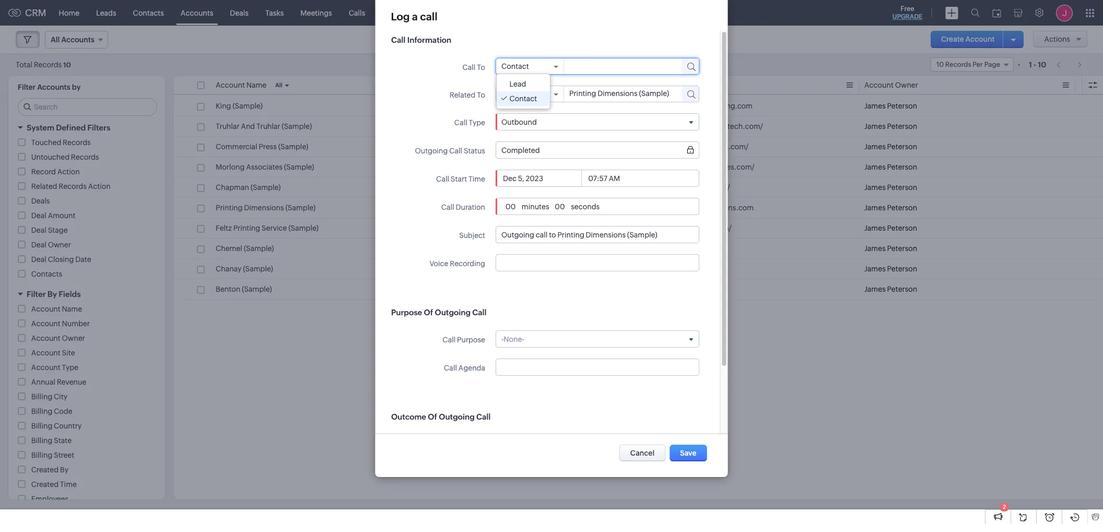 Task type: locate. For each thing, give the bounding box(es) containing it.
tree
[[497, 74, 550, 109]]

1 vertical spatial time
[[60, 481, 77, 489]]

http://chemelus.com/
[[648, 245, 724, 253]]

amount
[[48, 212, 75, 220]]

account
[[966, 35, 995, 43], [216, 81, 245, 89], [865, 81, 894, 89], [31, 305, 60, 314], [31, 320, 60, 328], [31, 334, 60, 343], [31, 349, 60, 357], [31, 364, 60, 372]]

7 peterson from the top
[[888, 224, 918, 233]]

3 5555 from the top
[[463, 143, 480, 151]]

http://morlongassociates.com/ link
[[648, 162, 755, 172]]

records up filter accounts by
[[34, 60, 62, 69]]

created
[[31, 466, 59, 474], [31, 481, 59, 489]]

1 horizontal spatial type
[[469, 119, 485, 127]]

Contact field
[[501, 62, 558, 71]]

agenda
[[458, 364, 485, 373]]

truhlar left and
[[216, 122, 240, 131]]

james peterson for http://printingdimensions.com
[[865, 204, 918, 212]]

3 555-555-5555 from the top
[[432, 143, 480, 151]]

0 vertical spatial of
[[424, 308, 433, 317]]

billing up the 'billing street'
[[31, 437, 52, 445]]

recording
[[450, 260, 485, 268]]

james for http://truhlarandtruhlartech.com/
[[865, 122, 886, 131]]

Outbound field
[[501, 118, 694, 126]]

chapman (sample) link
[[216, 182, 281, 193]]

6 5555 from the top
[[463, 224, 480, 233]]

1 vertical spatial account owner
[[31, 334, 85, 343]]

status
[[464, 147, 485, 155]]

by
[[47, 290, 57, 299], [60, 466, 69, 474]]

billing down annual
[[31, 393, 52, 401]]

6 james from the top
[[865, 204, 886, 212]]

chanay
[[216, 265, 242, 273]]

filter
[[18, 83, 36, 91], [27, 290, 46, 299]]

tasks link
[[257, 0, 292, 25]]

morlong associates (sample)
[[216, 163, 314, 171]]

records for total
[[34, 60, 62, 69]]

action down "untouched records"
[[88, 182, 111, 191]]

0 vertical spatial contacts
[[133, 9, 164, 17]]

1 vertical spatial deals
[[31, 197, 50, 205]]

by for filter
[[47, 290, 57, 299]]

james peterson for http://chemelus.com/
[[865, 245, 918, 253]]

3 deal from the top
[[31, 241, 46, 249]]

deal amount
[[31, 212, 75, 220]]

deal for deal stage
[[31, 226, 46, 235]]

http://printingdimensions.com link
[[648, 203, 754, 213]]

annual
[[31, 378, 55, 387]]

account name up king (sample) link
[[216, 81, 267, 89]]

None button
[[620, 445, 666, 462], [670, 445, 707, 462], [620, 445, 666, 462], [670, 445, 707, 462]]

related to
[[450, 91, 485, 99]]

record action
[[31, 168, 80, 176]]

10 right 1
[[1038, 60, 1047, 69]]

2 555-555-5555 from the top
[[432, 122, 480, 131]]

5555 down call type
[[463, 143, 480, 151]]

7 5555 from the top
[[463, 265, 480, 273]]

call information
[[391, 36, 451, 44]]

deals left 'tasks'
[[230, 9, 249, 17]]

555-555-5555 down related to
[[432, 102, 480, 110]]

account name up account number at the left
[[31, 305, 82, 314]]

0 vertical spatial created
[[31, 466, 59, 474]]

5555 up status
[[463, 122, 480, 131]]

call for agenda
[[444, 364, 457, 373]]

5555 right voice
[[463, 265, 480, 273]]

1 created from the top
[[31, 466, 59, 474]]

4 james peterson from the top
[[865, 163, 918, 171]]

4 5555 from the top
[[463, 183, 480, 192]]

created down the 'billing street'
[[31, 466, 59, 474]]

related down record
[[31, 182, 57, 191]]

0 horizontal spatial related
[[31, 182, 57, 191]]

6 peterson from the top
[[888, 204, 918, 212]]

555-
[[432, 102, 447, 110], [447, 102, 463, 110], [432, 122, 447, 131], [447, 122, 463, 131], [432, 143, 447, 151], [447, 143, 463, 151], [432, 183, 447, 192], [447, 183, 463, 192], [432, 204, 447, 212], [447, 204, 463, 212], [432, 224, 447, 233], [447, 224, 463, 233], [432, 265, 447, 273], [447, 265, 463, 273]]

outcome of outgoing call
[[391, 413, 491, 422]]

3 james peterson from the top
[[865, 143, 918, 151]]

1 horizontal spatial account name
[[216, 81, 267, 89]]

1 horizontal spatial -
[[1034, 60, 1037, 69]]

by down street
[[60, 466, 69, 474]]

action
[[57, 168, 80, 176], [88, 182, 111, 191]]

deal for deal owner
[[31, 241, 46, 249]]

1 vertical spatial account name
[[31, 305, 82, 314]]

1 to from the top
[[477, 63, 485, 72]]

revenue
[[57, 378, 86, 387]]

navigation
[[1052, 57, 1088, 72]]

contacts down closing at left
[[31, 270, 62, 279]]

0 vertical spatial by
[[47, 290, 57, 299]]

by left fields
[[47, 290, 57, 299]]

printing up chemel (sample) link
[[233, 224, 260, 233]]

1 vertical spatial type
[[62, 364, 78, 372]]

555-555-5555 up call duration
[[432, 183, 480, 192]]

time down created by
[[60, 481, 77, 489]]

billing for billing code
[[31, 408, 52, 416]]

1 vertical spatial created
[[31, 481, 59, 489]]

None field
[[501, 90, 558, 98]]

2 vertical spatial owner
[[62, 334, 85, 343]]

outgoing right the outcome
[[439, 413, 475, 422]]

3 billing from the top
[[31, 422, 52, 431]]

10 up filter accounts by
[[63, 61, 71, 69]]

(sample) down the feltz printing service (sample) in the top of the page
[[244, 245, 274, 253]]

http://chemelus.com/ link
[[648, 244, 724, 254]]

created by
[[31, 466, 69, 474]]

5555 for printing dimensions (sample)
[[463, 204, 480, 212]]

4 555-555-5555 from the top
[[432, 183, 480, 192]]

0 horizontal spatial truhlar
[[216, 122, 240, 131]]

outgoing call status
[[415, 147, 485, 155]]

created for created by
[[31, 466, 59, 474]]

0 vertical spatial outgoing
[[415, 147, 448, 155]]

james peterson
[[865, 102, 918, 110], [865, 122, 918, 131], [865, 143, 918, 151], [865, 163, 918, 171], [865, 183, 918, 192], [865, 204, 918, 212], [865, 224, 918, 233], [865, 245, 918, 253], [865, 265, 918, 273], [865, 285, 918, 294]]

10 for 1 - 10
[[1038, 60, 1047, 69]]

state
[[54, 437, 72, 445]]

2 billing from the top
[[31, 408, 52, 416]]

deal down deal stage at left
[[31, 241, 46, 249]]

contact inside tree
[[510, 95, 537, 103]]

truhlar and truhlar (sample) link
[[216, 121, 312, 132]]

lead
[[510, 80, 526, 88]]

feltz printing service (sample) link
[[216, 223, 319, 234]]

1 vertical spatial accounts
[[37, 83, 70, 91]]

type up revenue on the bottom left
[[62, 364, 78, 372]]

city
[[54, 393, 67, 401]]

deals up deal amount
[[31, 197, 50, 205]]

1 truhlar from the left
[[216, 122, 240, 131]]

contact down lead
[[510, 95, 537, 103]]

7 james peterson from the top
[[865, 224, 918, 233]]

of for purpose
[[424, 308, 433, 317]]

0 vertical spatial purpose
[[391, 308, 422, 317]]

7 555-555-5555 from the top
[[432, 265, 480, 273]]

contacts right leads link
[[133, 9, 164, 17]]

5 billing from the top
[[31, 451, 52, 460]]

create
[[942, 35, 964, 43]]

2 deal from the top
[[31, 226, 46, 235]]

chemel (sample)
[[216, 245, 274, 253]]

8 james from the top
[[865, 245, 886, 253]]

chapman (sample)
[[216, 183, 281, 192]]

0 vertical spatial filter
[[18, 83, 36, 91]]

9 james peterson from the top
[[865, 265, 918, 273]]

5555 for chapman (sample)
[[463, 183, 480, 192]]

0 horizontal spatial type
[[62, 364, 78, 372]]

account name for all
[[216, 81, 267, 89]]

filter for filter accounts by
[[18, 83, 36, 91]]

created up employees
[[31, 481, 59, 489]]

deal for deal amount
[[31, 212, 46, 220]]

meetings link
[[292, 0, 341, 25]]

0 horizontal spatial 10
[[63, 61, 71, 69]]

commercial press (sample)
[[216, 143, 309, 151]]

1 horizontal spatial purpose
[[457, 336, 485, 344]]

name down fields
[[62, 305, 82, 314]]

to for related to
[[477, 91, 485, 99]]

0 vertical spatial account name
[[216, 81, 267, 89]]

1 horizontal spatial related
[[450, 91, 475, 99]]

5555 for commercial press (sample)
[[463, 143, 480, 151]]

8 james peterson from the top
[[865, 245, 918, 253]]

call for type
[[454, 119, 467, 127]]

by for created
[[60, 466, 69, 474]]

call down "purpose of outgoing call"
[[443, 336, 456, 344]]

seconds
[[569, 202, 600, 211]]

deals
[[230, 9, 249, 17], [31, 197, 50, 205]]

5555 for feltz printing service (sample)
[[463, 224, 480, 233]]

Completed field
[[501, 146, 694, 154]]

- right call purpose
[[501, 335, 504, 344]]

call down agenda
[[476, 413, 491, 422]]

truhlar up 'press'
[[257, 122, 280, 131]]

5 james from the top
[[865, 183, 886, 192]]

1 horizontal spatial 10
[[1038, 60, 1047, 69]]

james for http://chanayus.com/
[[865, 265, 886, 273]]

2 peterson from the top
[[888, 122, 918, 131]]

555-555-5555 down call duration
[[432, 224, 480, 233]]

4 deal from the top
[[31, 256, 46, 264]]

name for account number
[[62, 305, 82, 314]]

5 5555 from the top
[[463, 204, 480, 212]]

action up related records action
[[57, 168, 80, 176]]

king
[[216, 102, 231, 110]]

6 555-555-5555 from the top
[[432, 224, 480, 233]]

555-555-5555 for chanay (sample)
[[432, 265, 480, 273]]

5555 for truhlar and truhlar (sample)
[[463, 122, 480, 131]]

time right start
[[468, 175, 485, 183]]

3 james from the top
[[865, 143, 886, 151]]

1 vertical spatial name
[[62, 305, 82, 314]]

related for related records action
[[31, 182, 57, 191]]

1 vertical spatial filter
[[27, 290, 46, 299]]

2 5555 from the top
[[463, 122, 480, 131]]

2 to from the top
[[477, 91, 485, 99]]

10 inside total records 10
[[63, 61, 71, 69]]

10 james from the top
[[865, 285, 886, 294]]

deal left stage
[[31, 226, 46, 235]]

0 vertical spatial deals
[[230, 9, 249, 17]]

related up call type
[[450, 91, 475, 99]]

10 peterson from the top
[[888, 285, 918, 294]]

5 peterson from the top
[[888, 183, 918, 192]]

owner
[[895, 81, 919, 89], [48, 241, 71, 249], [62, 334, 85, 343]]

4 billing from the top
[[31, 437, 52, 445]]

(sample) right service
[[289, 224, 319, 233]]

duration
[[456, 203, 485, 212]]

None text field
[[564, 59, 673, 73], [564, 86, 676, 101], [504, 202, 518, 211], [501, 231, 694, 239], [564, 59, 673, 73], [564, 86, 676, 101], [504, 202, 518, 211], [501, 231, 694, 239]]

crm
[[25, 7, 46, 18]]

2
[[1003, 504, 1006, 511]]

deal up deal stage at left
[[31, 212, 46, 220]]

meetings
[[301, 9, 332, 17]]

7 james from the top
[[865, 224, 886, 233]]

related
[[450, 91, 475, 99], [31, 182, 57, 191]]

-None- field
[[501, 335, 694, 344]]

call type
[[454, 119, 485, 127]]

billing up created by
[[31, 451, 52, 460]]

0 vertical spatial name
[[246, 81, 267, 89]]

records down touched records
[[71, 153, 99, 161]]

2 james peterson from the top
[[865, 122, 918, 131]]

0 vertical spatial account owner
[[865, 81, 919, 89]]

0 vertical spatial to
[[477, 63, 485, 72]]

2 created from the top
[[31, 481, 59, 489]]

chemel (sample) link
[[216, 244, 274, 254]]

0 vertical spatial time
[[468, 175, 485, 183]]

call left duration
[[441, 203, 454, 212]]

annual revenue
[[31, 378, 86, 387]]

james peterson for http://truhlarandtruhlartech.com/
[[865, 122, 918, 131]]

555-555-5555 for printing dimensions (sample)
[[432, 204, 480, 212]]

to down call to
[[477, 91, 485, 99]]

1 555-555-5555 from the top
[[432, 102, 480, 110]]

records down defined
[[63, 138, 91, 147]]

10 james peterson from the top
[[865, 285, 918, 294]]

555-555-5555 down call type
[[432, 143, 480, 151]]

billing for billing country
[[31, 422, 52, 431]]

1 peterson from the top
[[888, 102, 918, 110]]

http://chapmanus.com/
[[648, 183, 730, 192]]

website
[[648, 81, 676, 89]]

1 james peterson from the top
[[865, 102, 918, 110]]

http://bentonus.com/ link
[[648, 284, 723, 295]]

call down log
[[391, 36, 405, 44]]

created for created time
[[31, 481, 59, 489]]

555-555-5555 up outgoing call status on the left of the page
[[432, 122, 480, 131]]

profile image
[[1057, 4, 1073, 21]]

contact up lead
[[501, 62, 529, 71]]

call left agenda
[[444, 364, 457, 373]]

contacts
[[133, 9, 164, 17], [31, 270, 62, 279]]

6 james peterson from the top
[[865, 204, 918, 212]]

records down the record action
[[59, 182, 87, 191]]

mmm d, yyyy text field
[[501, 174, 581, 183]]

call for purpose
[[443, 336, 456, 344]]

deal
[[31, 212, 46, 220], [31, 226, 46, 235], [31, 241, 46, 249], [31, 256, 46, 264]]

account name for account number
[[31, 305, 82, 314]]

http://truhlarandtruhlartech.com/ link
[[648, 121, 763, 132]]

5555
[[463, 102, 480, 110], [463, 122, 480, 131], [463, 143, 480, 151], [463, 183, 480, 192], [463, 204, 480, 212], [463, 224, 480, 233], [463, 265, 480, 273]]

0 vertical spatial related
[[450, 91, 475, 99]]

0 vertical spatial -
[[1034, 60, 1037, 69]]

related records action
[[31, 182, 111, 191]]

billing for billing city
[[31, 393, 52, 401]]

records for related
[[59, 182, 87, 191]]

to up related to
[[477, 63, 485, 72]]

billing for billing street
[[31, 451, 52, 460]]

0 horizontal spatial accounts
[[37, 83, 70, 91]]

type up status
[[469, 119, 485, 127]]

0 horizontal spatial account owner
[[31, 334, 85, 343]]

0 vertical spatial type
[[469, 119, 485, 127]]

billing street
[[31, 451, 74, 460]]

1 vertical spatial of
[[428, 413, 437, 422]]

1 horizontal spatial contacts
[[133, 9, 164, 17]]

1 horizontal spatial by
[[60, 466, 69, 474]]

2 james from the top
[[865, 122, 886, 131]]

1 vertical spatial contact
[[510, 95, 537, 103]]

555-555-5555 down subject at top
[[432, 265, 480, 273]]

555-555-5555 down start
[[432, 204, 480, 212]]

type
[[469, 119, 485, 127], [62, 364, 78, 372]]

1 vertical spatial by
[[60, 466, 69, 474]]

1 vertical spatial contacts
[[31, 270, 62, 279]]

http://kingmanufacturing.com
[[648, 102, 753, 110]]

james peterson for http://chanayus.com/
[[865, 265, 918, 273]]

0 horizontal spatial action
[[57, 168, 80, 176]]

by inside dropdown button
[[47, 290, 57, 299]]

1 vertical spatial to
[[477, 91, 485, 99]]

king (sample)
[[216, 102, 263, 110]]

0 horizontal spatial purpose
[[391, 308, 422, 317]]

0 horizontal spatial deals
[[31, 197, 50, 205]]

0 horizontal spatial by
[[47, 290, 57, 299]]

james for http://commercialpress.com/
[[865, 143, 886, 151]]

home
[[59, 9, 79, 17]]

1 vertical spatial outgoing
[[435, 308, 471, 317]]

- right 1
[[1034, 60, 1037, 69]]

billing state
[[31, 437, 72, 445]]

row group
[[173, 96, 1104, 300]]

0 horizontal spatial name
[[62, 305, 82, 314]]

0 vertical spatial printing
[[216, 204, 243, 212]]

http://feltzprinting.com/
[[648, 224, 732, 233]]

filter left fields
[[27, 290, 46, 299]]

accounts left by
[[37, 83, 70, 91]]

filter for filter by fields
[[27, 290, 46, 299]]

5555 down related to
[[463, 102, 480, 110]]

1 horizontal spatial truhlar
[[257, 122, 280, 131]]

date
[[75, 256, 91, 264]]

billing down billing city
[[31, 408, 52, 416]]

records
[[34, 60, 62, 69], [63, 138, 91, 147], [71, 153, 99, 161], [59, 182, 87, 191]]

0 horizontal spatial contacts
[[31, 270, 62, 279]]

james for http://printingdimensions.com
[[865, 204, 886, 212]]

filter inside dropdown button
[[27, 290, 46, 299]]

call down related to
[[454, 119, 467, 127]]

5 james peterson from the top
[[865, 183, 918, 192]]

1 billing from the top
[[31, 393, 52, 401]]

3 peterson from the top
[[888, 143, 918, 151]]

site
[[62, 349, 75, 357]]

minutes
[[520, 202, 551, 211]]

deal down deal owner
[[31, 256, 46, 264]]

1 5555 from the top
[[463, 102, 480, 110]]

9 peterson from the top
[[888, 265, 918, 273]]

0 vertical spatial accounts
[[181, 9, 213, 17]]

name left the all
[[246, 81, 267, 89]]

1 deal from the top
[[31, 212, 46, 220]]

account owner
[[865, 81, 919, 89], [31, 334, 85, 343]]

accounts left deals link
[[181, 9, 213, 17]]

touched records
[[31, 138, 91, 147]]

1 horizontal spatial action
[[88, 182, 111, 191]]

call left start
[[436, 175, 449, 183]]

outgoing up call start time
[[415, 147, 448, 155]]

1 vertical spatial related
[[31, 182, 57, 191]]

purpose
[[391, 308, 422, 317], [457, 336, 485, 344]]

records for touched
[[63, 138, 91, 147]]

(sample) up and
[[233, 102, 263, 110]]

accounts
[[181, 9, 213, 17], [37, 83, 70, 91]]

outgoing
[[415, 147, 448, 155], [435, 308, 471, 317], [439, 413, 475, 422]]

9 james from the top
[[865, 265, 886, 273]]

5555 up subject at top
[[463, 204, 480, 212]]

5 555-555-5555 from the top
[[432, 204, 480, 212]]

printing down chapman
[[216, 204, 243, 212]]

1 horizontal spatial name
[[246, 81, 267, 89]]

4 james from the top
[[865, 163, 886, 171]]

time
[[468, 175, 485, 183], [60, 481, 77, 489]]

outgoing for outcome
[[439, 413, 475, 422]]

1 vertical spatial -
[[501, 335, 504, 344]]

2 vertical spatial outgoing
[[439, 413, 475, 422]]

james for http://morlongassociates.com/
[[865, 163, 886, 171]]

http://morlongassociates.com/
[[648, 163, 755, 171]]

5555 down duration
[[463, 224, 480, 233]]

None text field
[[553, 202, 567, 211]]

1 vertical spatial purpose
[[457, 336, 485, 344]]

billing up billing state
[[31, 422, 52, 431]]

5555 up duration
[[463, 183, 480, 192]]

outgoing up call purpose
[[435, 308, 471, 317]]

of right the outcome
[[428, 413, 437, 422]]

tree containing lead
[[497, 74, 550, 109]]

(sample) up commercial press (sample) link
[[282, 122, 312, 131]]

of down voice
[[424, 308, 433, 317]]

0 horizontal spatial account name
[[31, 305, 82, 314]]

filter down 'total'
[[18, 83, 36, 91]]

touched
[[31, 138, 61, 147]]

-none-
[[501, 335, 524, 344]]

1 james from the top
[[865, 102, 886, 110]]

8 peterson from the top
[[888, 245, 918, 253]]

associates
[[246, 163, 283, 171]]

call up related to
[[462, 63, 475, 72]]

records for untouched
[[71, 153, 99, 161]]

4 peterson from the top
[[888, 163, 918, 171]]



Task type: vqa. For each thing, say whether or not it's contained in the screenshot.


Task type: describe. For each thing, give the bounding box(es) containing it.
555-555-5555 for feltz printing service (sample)
[[432, 224, 480, 233]]

account number
[[31, 320, 90, 328]]

by
[[72, 83, 81, 91]]

http://chapmanus.com/ link
[[648, 182, 730, 193]]

james peterson for http://feltzprinting.com/
[[865, 224, 918, 233]]

benton (sample) link
[[216, 284, 272, 295]]

(sample) right 'press'
[[278, 143, 309, 151]]

5555 for chanay (sample)
[[463, 265, 480, 273]]

completed
[[501, 146, 540, 154]]

tasks
[[265, 9, 284, 17]]

(sample) up printing dimensions (sample) link
[[251, 183, 281, 192]]

1 horizontal spatial accounts
[[181, 9, 213, 17]]

number
[[62, 320, 90, 328]]

leads
[[96, 9, 116, 17]]

log
[[391, 10, 410, 22]]

defined
[[56, 123, 86, 132]]

related for related to
[[450, 91, 475, 99]]

chemel
[[216, 245, 242, 253]]

0 horizontal spatial time
[[60, 481, 77, 489]]

james for http://bentonus.com/
[[865, 285, 886, 294]]

name for all
[[246, 81, 267, 89]]

campaigns link
[[417, 0, 473, 25]]

commercial
[[216, 143, 257, 151]]

and
[[241, 122, 255, 131]]

peterson for http://chemelus.com/
[[888, 245, 918, 253]]

call for duration
[[441, 203, 454, 212]]

deal for deal closing date
[[31, 256, 46, 264]]

http://printingdimensions.com
[[648, 204, 754, 212]]

2 truhlar from the left
[[257, 122, 280, 131]]

peterson for http://morlongassociates.com/
[[888, 163, 918, 171]]

information
[[407, 36, 451, 44]]

untouched records
[[31, 153, 99, 161]]

system defined filters
[[27, 123, 110, 132]]

0 vertical spatial owner
[[895, 81, 919, 89]]

closing
[[48, 256, 74, 264]]

filter by fields
[[27, 290, 81, 299]]

feltz printing service (sample)
[[216, 224, 319, 233]]

555-555-5555 for chapman (sample)
[[432, 183, 480, 192]]

billing for billing state
[[31, 437, 52, 445]]

home link
[[50, 0, 88, 25]]

(sample) down chanay (sample)
[[242, 285, 272, 294]]

type for call type
[[469, 119, 485, 127]]

peterson for http://kingmanufacturing.com
[[888, 102, 918, 110]]

call purpose
[[443, 336, 485, 344]]

peterson for http://chapmanus.com/
[[888, 183, 918, 192]]

filter accounts by
[[18, 83, 81, 91]]

james peterson for http://bentonus.com/
[[865, 285, 918, 294]]

call for to
[[462, 63, 475, 72]]

billing city
[[31, 393, 67, 401]]

peterson for http://commercialpress.com/
[[888, 143, 918, 151]]

0 vertical spatial contact
[[501, 62, 529, 71]]

1 vertical spatial printing
[[233, 224, 260, 233]]

james peterson for http://morlongassociates.com/
[[865, 163, 918, 171]]

press
[[259, 143, 277, 151]]

account site
[[31, 349, 75, 357]]

call for information
[[391, 36, 405, 44]]

peterson for http://printingdimensions.com
[[888, 204, 918, 212]]

(sample) right associates
[[284, 163, 314, 171]]

fields
[[59, 290, 81, 299]]

call start time
[[436, 175, 485, 183]]

to for call to
[[477, 63, 485, 72]]

account type
[[31, 364, 78, 372]]

none-
[[504, 335, 524, 344]]

james for http://chapmanus.com/
[[865, 183, 886, 192]]

10 for total records 10
[[63, 61, 71, 69]]

crm link
[[8, 7, 46, 18]]

employees
[[31, 495, 68, 504]]

1
[[1029, 60, 1033, 69]]

street
[[54, 451, 74, 460]]

1 vertical spatial action
[[88, 182, 111, 191]]

http://feltzprinting.com/ link
[[648, 223, 732, 234]]

0 vertical spatial action
[[57, 168, 80, 176]]

chapman
[[216, 183, 249, 192]]

james peterson for http://commercialpress.com/
[[865, 143, 918, 151]]

code
[[54, 408, 72, 416]]

peterson for http://feltzprinting.com/
[[888, 224, 918, 233]]

all
[[275, 82, 282, 88]]

log a call
[[391, 10, 438, 22]]

http://commercialpress.com/
[[648, 143, 749, 151]]

(sample) down the chemel (sample)
[[243, 265, 273, 273]]

reports
[[382, 9, 409, 17]]

1 horizontal spatial account owner
[[865, 81, 919, 89]]

555-555-5555 for commercial press (sample)
[[432, 143, 480, 151]]

campaigns
[[425, 9, 464, 17]]

555-555-5555 for truhlar and truhlar (sample)
[[432, 122, 480, 131]]

james for http://chemelus.com/
[[865, 245, 886, 253]]

peterson for http://truhlarandtruhlartech.com/
[[888, 122, 918, 131]]

james peterson for http://kingmanufacturing.com
[[865, 102, 918, 110]]

account inside create account button
[[966, 35, 995, 43]]

Search text field
[[18, 99, 157, 115]]

deal closing date
[[31, 256, 91, 264]]

morlong associates (sample) link
[[216, 162, 314, 172]]

service
[[262, 224, 287, 233]]

commercial press (sample) link
[[216, 142, 309, 152]]

1 horizontal spatial time
[[468, 175, 485, 183]]

row group containing king (sample)
[[173, 96, 1104, 300]]

actions
[[1045, 35, 1071, 43]]

reports link
[[374, 0, 417, 25]]

1 horizontal spatial deals
[[230, 9, 249, 17]]

calls
[[349, 9, 365, 17]]

deal stage
[[31, 226, 68, 235]]

http://kingmanufacturing.com link
[[648, 101, 753, 111]]

http://chanayus.com/
[[648, 265, 723, 273]]

call
[[420, 10, 438, 22]]

james for http://kingmanufacturing.com
[[865, 102, 886, 110]]

5555 for king (sample)
[[463, 102, 480, 110]]

1 vertical spatial owner
[[48, 241, 71, 249]]

http://bentonus.com/
[[648, 285, 723, 294]]

start
[[451, 175, 467, 183]]

voice
[[430, 260, 448, 268]]

stage
[[48, 226, 68, 235]]

type for account type
[[62, 364, 78, 372]]

leads link
[[88, 0, 125, 25]]

of for outcome
[[428, 413, 437, 422]]

outgoing for purpose
[[435, 308, 471, 317]]

call for start
[[436, 175, 449, 183]]

call left status
[[449, 147, 462, 155]]

(sample) up service
[[286, 204, 316, 212]]

system defined filters button
[[8, 119, 165, 137]]

james peterson for http://chapmanus.com/
[[865, 183, 918, 192]]

0 horizontal spatial -
[[501, 335, 504, 344]]

peterson for http://chanayus.com/
[[888, 265, 918, 273]]

james for http://feltzprinting.com/
[[865, 224, 886, 233]]

chanay (sample) link
[[216, 264, 273, 274]]

hh:mm a text field
[[587, 174, 626, 183]]

call agenda
[[444, 364, 485, 373]]

filters
[[87, 123, 110, 132]]

billing country
[[31, 422, 82, 431]]

call up call purpose
[[472, 308, 487, 317]]

outbound
[[501, 118, 537, 126]]

profile element
[[1050, 0, 1080, 25]]

free
[[901, 5, 915, 13]]

chanay (sample)
[[216, 265, 273, 273]]

free upgrade
[[893, 5, 923, 20]]

truhlar and truhlar (sample)
[[216, 122, 312, 131]]

555-555-5555 for king (sample)
[[432, 102, 480, 110]]

upgrade
[[893, 13, 923, 20]]

peterson for http://bentonus.com/
[[888, 285, 918, 294]]

deals link
[[222, 0, 257, 25]]

king (sample) link
[[216, 101, 263, 111]]

untouched
[[31, 153, 70, 161]]



